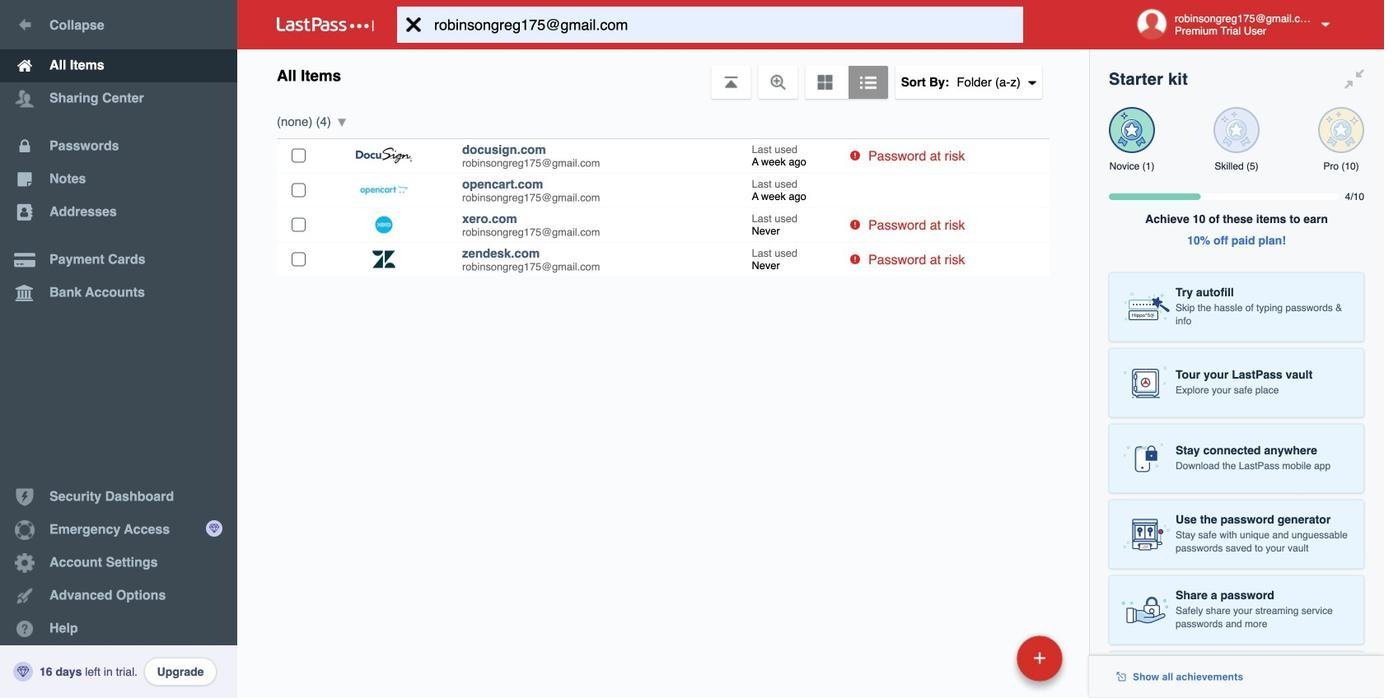 Task type: locate. For each thing, give the bounding box(es) containing it.
new item element
[[904, 635, 1069, 682]]

vault options navigation
[[237, 49, 1089, 99]]

clear search image
[[397, 7, 430, 43]]

main navigation navigation
[[0, 0, 237, 699]]



Task type: describe. For each thing, give the bounding box(es) containing it.
lastpass image
[[277, 17, 374, 32]]

search my vault text field
[[397, 7, 1056, 43]]

Search search field
[[397, 7, 1056, 43]]

new item navigation
[[904, 631, 1073, 699]]



